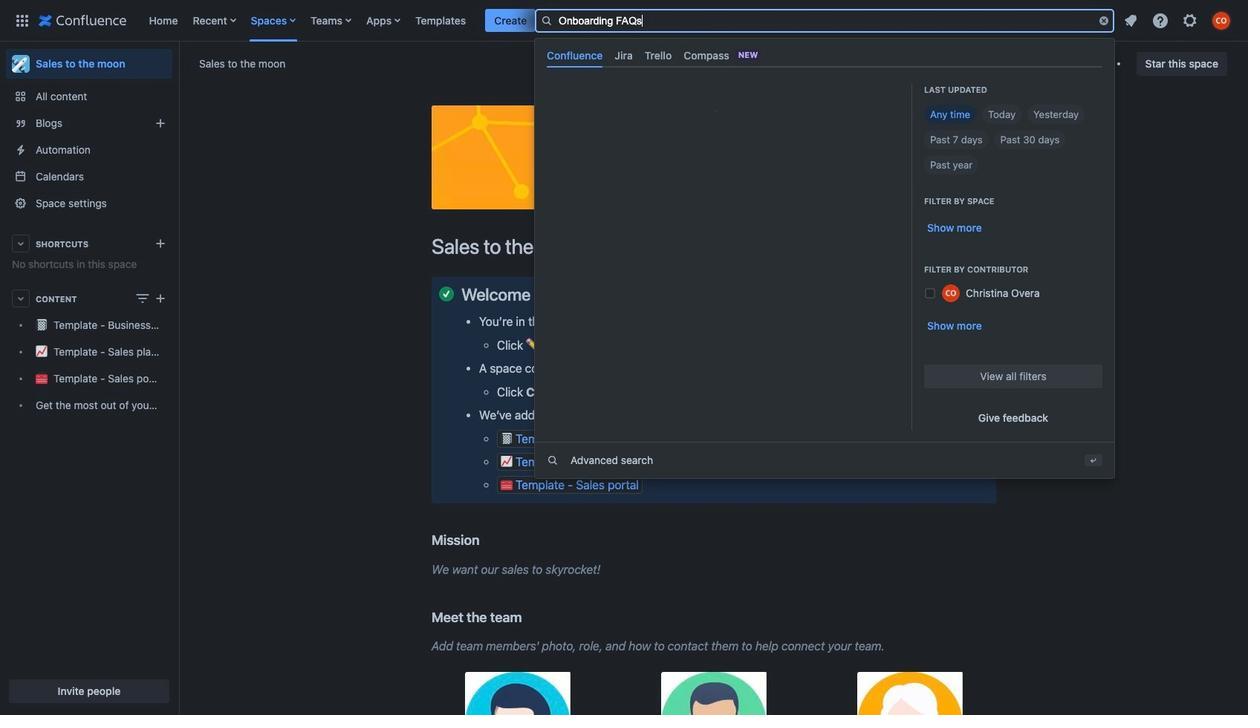 Task type: describe. For each thing, give the bounding box(es) containing it.
more actions image
[[1105, 55, 1123, 72]]

last updated option group
[[925, 105, 1103, 174]]

appswitcher icon image
[[13, 12, 31, 29]]

collapse sidebar image
[[162, 49, 195, 79]]

advanced search image
[[547, 455, 559, 467]]

3 tab from the left
[[639, 43, 678, 67]]

gael.svg image
[[662, 672, 767, 716]]

space element
[[0, 42, 178, 716]]

list item inside global element
[[486, 9, 536, 32]]

copy image
[[521, 609, 539, 626]]

:check_mark: image
[[439, 287, 454, 302]]

global element
[[9, 0, 860, 41]]

:toolbox: image
[[501, 479, 513, 491]]

:toolbox: image
[[501, 479, 513, 491]]

list for the appswitcher icon
[[142, 0, 860, 41]]

angie.svg image
[[465, 672, 571, 716]]

settings icon image
[[1182, 12, 1200, 29]]

copy link image
[[1022, 55, 1040, 72]]



Task type: locate. For each thing, give the bounding box(es) containing it.
tab list
[[541, 43, 1109, 67]]

list
[[142, 0, 860, 41], [1118, 7, 1240, 34]]

Search Confluence field
[[535, 9, 1115, 32]]

:chart_with_upwards_trend: image
[[501, 456, 513, 468], [501, 456, 513, 468]]

help icon image
[[1152, 12, 1170, 29]]

None search field
[[535, 9, 1115, 32]]

tree inside space "element"
[[6, 312, 172, 419]]

clear search session image
[[1099, 14, 1111, 26]]

search image
[[541, 14, 553, 26]]

confluence image
[[39, 12, 127, 29], [39, 12, 127, 29]]

banner
[[0, 0, 1249, 479]]

list for premium image
[[1118, 7, 1240, 34]]

notification icon image
[[1123, 12, 1140, 29]]

list item
[[486, 9, 536, 32]]

edit this page image
[[949, 55, 967, 72]]

create a blog image
[[152, 114, 170, 132]]

0 horizontal spatial list
[[142, 0, 860, 41]]

claudia.svg image
[[858, 672, 964, 716]]

:notebook: image
[[501, 432, 513, 444]]

create a page image
[[152, 290, 170, 308]]

1 tab from the left
[[541, 43, 609, 67]]

tab
[[541, 43, 609, 67], [609, 43, 639, 67], [639, 43, 678, 67]]

copy image
[[478, 532, 496, 550]]

tree
[[6, 312, 172, 419]]

:notebook: image
[[501, 432, 513, 444]]

2 tab from the left
[[609, 43, 639, 67]]

1 horizontal spatial list
[[1118, 7, 1240, 34]]

change view image
[[134, 290, 152, 308]]

add shortcut image
[[152, 235, 170, 253]]

premium image
[[882, 15, 894, 27]]



Task type: vqa. For each thing, say whether or not it's contained in the screenshot.
list item
yes



